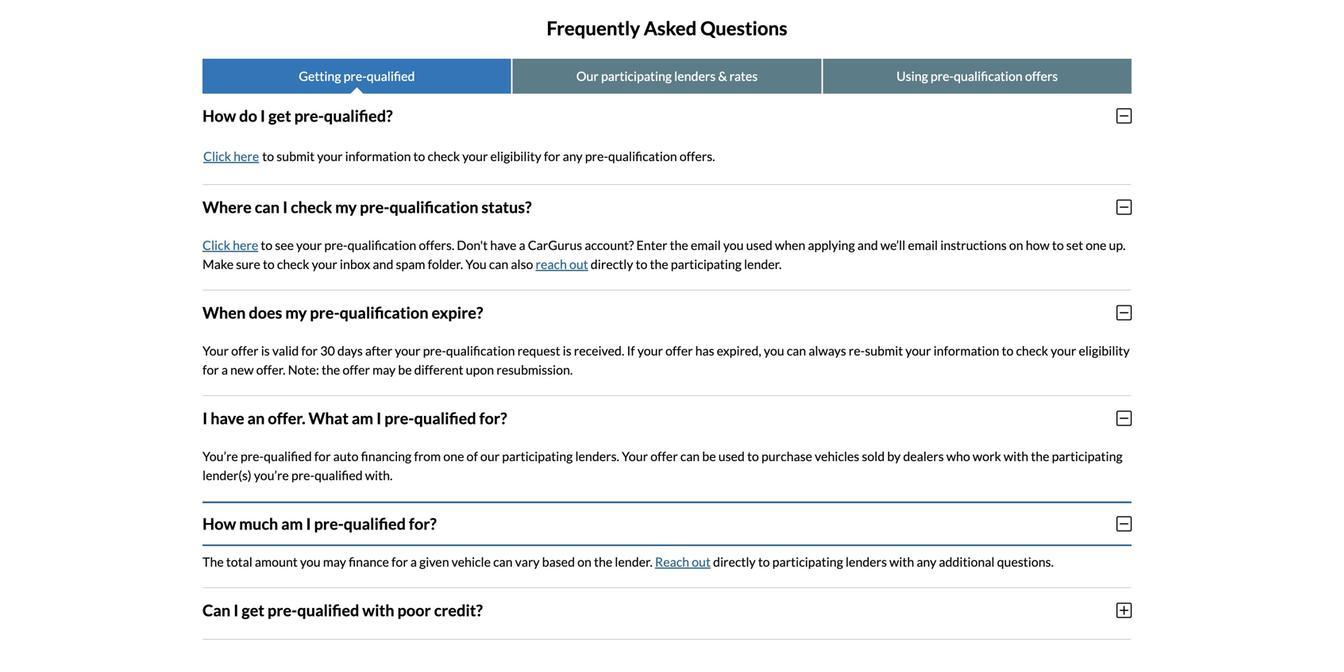 Task type: describe. For each thing, give the bounding box(es) containing it.
i right do at the left top of page
[[260, 106, 265, 125]]

offer inside 'you're pre-qualified for auto financing from one of our participating lenders. your offer can be used to purchase vehicles sold by dealers who work with the participating lender(s) you're pre-qualified with.'
[[651, 449, 678, 464]]

resubmission.
[[497, 362, 573, 377]]

do
[[239, 106, 257, 125]]

get inside button
[[242, 601, 264, 620]]

by
[[887, 449, 901, 464]]

dealers
[[903, 449, 944, 464]]

make
[[203, 256, 234, 272]]

1 email from the left
[[691, 237, 721, 253]]

getting
[[299, 68, 341, 84]]

set
[[1066, 237, 1083, 253]]

applying
[[808, 237, 855, 253]]

i inside dropdown button
[[283, 198, 288, 217]]

different
[[414, 362, 463, 377]]

i right much
[[306, 514, 311, 534]]

see
[[275, 237, 294, 253]]

always
[[809, 343, 846, 358]]

2 email from the left
[[908, 237, 938, 253]]

click here to submit your information to check your eligibility for any pre-qualification offers.
[[203, 148, 715, 164]]

the
[[203, 554, 224, 570]]

qualified inside button
[[297, 601, 359, 620]]

eligibility inside your offer is valid for 30 days after your pre-qualification request is received. if your offer has expired, you can always re-submit your information to check your eligibility for a new offer. note: the offer may be different upon resubmission.
[[1079, 343, 1130, 358]]

0 horizontal spatial out
[[569, 256, 588, 272]]

reach
[[536, 256, 567, 272]]

how much am i pre-qualified for?
[[203, 514, 437, 534]]

can inside the to see your pre-qualification offers. don't have a cargurus account? enter the email you used when applying and we'll email instructions on how to set one up. make sure to check your inbox and spam folder. you can also
[[489, 256, 509, 272]]

with.
[[365, 468, 393, 483]]

offer left has
[[666, 343, 693, 358]]

frequently asked questions tab list
[[203, 59, 1132, 94]]

a inside the to see your pre-qualification offers. don't have a cargurus account? enter the email you used when applying and we'll email instructions on how to set one up. make sure to check your inbox and spam folder. you can also
[[519, 237, 525, 253]]

from
[[414, 449, 441, 464]]

reach out directly to the participating lender.
[[536, 256, 782, 272]]

offer up new
[[231, 343, 259, 358]]

our
[[576, 68, 599, 84]]

&
[[718, 68, 727, 84]]

where can i check my pre-qualification status? button
[[203, 185, 1132, 229]]

our participating lenders & rates button
[[513, 59, 821, 94]]

have inside the to see your pre-qualification offers. don't have a cargurus account? enter the email you used when applying and we'll email instructions on how to set one up. make sure to check your inbox and spam folder. you can also
[[490, 237, 517, 253]]

my inside dropdown button
[[285, 303, 307, 322]]

can left vary
[[493, 554, 513, 570]]

asked
[[644, 17, 697, 39]]

sure
[[236, 256, 260, 272]]

when
[[203, 303, 246, 322]]

vary
[[515, 554, 540, 570]]

have inside dropdown button
[[211, 409, 244, 428]]

my inside dropdown button
[[335, 198, 357, 217]]

2 is from the left
[[563, 343, 572, 358]]

received.
[[574, 343, 624, 358]]

click here link
[[203, 237, 258, 253]]

the inside your offer is valid for 30 days after your pre-qualification request is received. if your offer has expired, you can always re-submit your information to check your eligibility for a new offer. note: the offer may be different upon resubmission.
[[322, 362, 340, 377]]

upon
[[466, 362, 494, 377]]

reach
[[655, 554, 689, 570]]

vehicle
[[452, 554, 491, 570]]

click here button
[[203, 144, 260, 168]]

total
[[226, 554, 252, 570]]

qualification inside dropdown button
[[390, 198, 479, 217]]

get inside dropdown button
[[268, 106, 291, 125]]

1 vertical spatial lender.
[[615, 554, 653, 570]]

i up financing
[[376, 409, 381, 428]]

inbox
[[340, 256, 370, 272]]

your inside 'you're pre-qualified for auto financing from one of our participating lenders. your offer can be used to purchase vehicles sold by dealers who work with the participating lender(s) you're pre-qualified with.'
[[622, 449, 648, 464]]

lenders inside button
[[674, 68, 716, 84]]

minus square image inside how do i get pre-qualified? dropdown button
[[1116, 107, 1132, 125]]

rates
[[730, 68, 758, 84]]

offers
[[1025, 68, 1058, 84]]

cargurus
[[528, 237, 582, 253]]

you inside your offer is valid for 30 days after your pre-qualification request is received. if your offer has expired, you can always re-submit your information to check your eligibility for a new offer. note: the offer may be different upon resubmission.
[[764, 343, 784, 358]]

i up you're
[[203, 409, 208, 428]]

enter
[[636, 237, 667, 253]]

where
[[203, 198, 252, 217]]

spam
[[396, 256, 425, 272]]

you're
[[254, 468, 289, 483]]

if
[[627, 343, 635, 358]]

getting pre-qualified tab panel
[[203, 94, 1132, 654]]

using
[[897, 68, 928, 84]]

here for click here to submit your information to check your eligibility for any pre-qualification offers.
[[234, 148, 259, 164]]

qualified down auto
[[315, 468, 363, 483]]

submit inside your offer is valid for 30 days after your pre-qualification request is received. if your offer has expired, you can always re-submit your information to check your eligibility for a new offer. note: the offer may be different upon resubmission.
[[865, 343, 903, 358]]

account?
[[585, 237, 634, 253]]

with inside 'you're pre-qualified for auto financing from one of our participating lenders. your offer can be used to purchase vehicles sold by dealers who work with the participating lender(s) you're pre-qualified with.'
[[1004, 449, 1029, 464]]

1 vertical spatial may
[[323, 554, 346, 570]]

offer. inside your offer is valid for 30 days after your pre-qualification request is received. if your offer has expired, you can always re-submit your information to check your eligibility for a new offer. note: the offer may be different upon resubmission.
[[256, 362, 286, 377]]

you
[[466, 256, 487, 272]]

frequently asked questions
[[547, 17, 788, 39]]

1 vertical spatial am
[[281, 514, 303, 534]]

re-
[[849, 343, 865, 358]]

1 horizontal spatial and
[[858, 237, 878, 253]]

pre- inside the to see your pre-qualification offers. don't have a cargurus account? enter the email you used when applying and we'll email instructions on how to set one up. make sure to check your inbox and spam folder. you can also
[[324, 237, 348, 253]]

how much am i pre-qualified for? button
[[203, 502, 1132, 546]]

0 vertical spatial offers.
[[680, 148, 715, 164]]

i inside button
[[234, 601, 239, 620]]

1 vertical spatial any
[[917, 554, 937, 570]]

information inside your offer is valid for 30 days after your pre-qualification request is received. if your offer has expired, you can always re-submit your information to check your eligibility for a new offer. note: the offer may be different upon resubmission.
[[934, 343, 999, 358]]

0 vertical spatial any
[[563, 148, 583, 164]]

your offer is valid for 30 days after your pre-qualification request is received. if your offer has expired, you can always re-submit your information to check your eligibility for a new offer. note: the offer may be different upon resubmission.
[[203, 343, 1130, 377]]

on inside the to see your pre-qualification offers. don't have a cargurus account? enter the email you used when applying and we'll email instructions on how to set one up. make sure to check your inbox and spam folder. you can also
[[1009, 237, 1023, 253]]

i have an offer. what am i pre-qualified for?
[[203, 409, 507, 428]]

folder.
[[428, 256, 463, 272]]

0 vertical spatial directly
[[591, 256, 633, 272]]

qualification inside the to see your pre-qualification offers. don't have a cargurus account? enter the email you used when applying and we'll email instructions on how to set one up. make sure to check your inbox and spam folder. you can also
[[348, 237, 416, 253]]

may inside your offer is valid for 30 days after your pre-qualification request is received. if your offer has expired, you can always re-submit your information to check your eligibility for a new offer. note: the offer may be different upon resubmission.
[[372, 362, 396, 377]]

valid
[[272, 343, 299, 358]]

how
[[1026, 237, 1050, 253]]

purchase
[[762, 449, 812, 464]]

getting pre-qualified
[[299, 68, 415, 84]]

check inside your offer is valid for 30 days after your pre-qualification request is received. if your offer has expired, you can always re-submit your information to check your eligibility for a new offer. note: the offer may be different upon resubmission.
[[1016, 343, 1048, 358]]

pre- inside button
[[268, 601, 297, 620]]

qualification inside button
[[954, 68, 1023, 84]]

0 vertical spatial information
[[345, 148, 411, 164]]

work
[[973, 449, 1001, 464]]

reach out link
[[655, 554, 711, 570]]

0 horizontal spatial submit
[[277, 148, 315, 164]]

1 is from the left
[[261, 343, 270, 358]]

has
[[695, 343, 714, 358]]

2 vertical spatial a
[[410, 554, 417, 570]]

1 horizontal spatial directly
[[713, 554, 756, 570]]

status?
[[482, 198, 532, 217]]

based
[[542, 554, 575, 570]]

lenders.
[[575, 449, 619, 464]]

our
[[480, 449, 500, 464]]

1 vertical spatial out
[[692, 554, 711, 570]]

using pre-qualification offers button
[[823, 59, 1132, 94]]

how do i get pre-qualified?
[[203, 106, 393, 125]]

qualification inside your offer is valid for 30 days after your pre-qualification request is received. if your offer has expired, you can always re-submit your information to check your eligibility for a new offer. note: the offer may be different upon resubmission.
[[446, 343, 515, 358]]

poor
[[397, 601, 431, 620]]

of
[[467, 449, 478, 464]]

0 vertical spatial for?
[[479, 409, 507, 428]]

our participating lenders & rates
[[576, 68, 758, 84]]

days
[[337, 343, 363, 358]]

qualification down how do i get pre-qualified? dropdown button
[[608, 148, 677, 164]]

a inside your offer is valid for 30 days after your pre-qualification request is received. if your offer has expired, you can always re-submit your information to check your eligibility for a new offer. note: the offer may be different upon resubmission.
[[221, 362, 228, 377]]

new
[[230, 362, 254, 377]]

be inside your offer is valid for 30 days after your pre-qualification request is received. if your offer has expired, you can always re-submit your information to check your eligibility for a new offer. note: the offer may be different upon resubmission.
[[398, 362, 412, 377]]



Task type: vqa. For each thing, say whether or not it's contained in the screenshot.
in inside Best Deals First CarGurus gives each car a deal rating from great to overpriced and sorts organic search results in that order. Great deals from top-rated dealers always rank at the top of these search results.
no



Task type: locate. For each thing, give the bounding box(es) containing it.
0 horizontal spatial used
[[719, 449, 745, 464]]

amount
[[255, 554, 298, 570]]

one inside the to see your pre-qualification offers. don't have a cargurus account? enter the email you used when applying and we'll email instructions on how to set one up. make sure to check your inbox and spam folder. you can also
[[1086, 237, 1107, 253]]

one left "up."
[[1086, 237, 1107, 253]]

can inside dropdown button
[[255, 198, 280, 217]]

0 vertical spatial out
[[569, 256, 588, 272]]

1 vertical spatial information
[[934, 343, 999, 358]]

may down after
[[372, 362, 396, 377]]

0 vertical spatial here
[[234, 148, 259, 164]]

note:
[[288, 362, 319, 377]]

and left we'll
[[858, 237, 878, 253]]

offer. down valid
[[256, 362, 286, 377]]

2 horizontal spatial you
[[764, 343, 784, 358]]

minus square image inside when does my pre-qualification expire? dropdown button
[[1116, 304, 1132, 321]]

how left do at the left top of page
[[203, 106, 236, 125]]

finance
[[349, 554, 389, 570]]

1 vertical spatial get
[[242, 601, 264, 620]]

what
[[309, 409, 349, 428]]

you inside the to see your pre-qualification offers. don't have a cargurus account? enter the email you used when applying and we'll email instructions on how to set one up. make sure to check your inbox and spam folder. you can also
[[723, 237, 744, 253]]

to
[[262, 148, 274, 164], [413, 148, 425, 164], [261, 237, 273, 253], [1052, 237, 1064, 253], [263, 256, 275, 272], [636, 256, 648, 272], [1002, 343, 1014, 358], [747, 449, 759, 464], [758, 554, 770, 570]]

0 vertical spatial you
[[723, 237, 744, 253]]

1 horizontal spatial get
[[268, 106, 291, 125]]

1 horizontal spatial you
[[723, 237, 744, 253]]

0 horizontal spatial is
[[261, 343, 270, 358]]

one left the 'of'
[[443, 449, 464, 464]]

lender. left reach
[[615, 554, 653, 570]]

much
[[239, 514, 278, 534]]

am right much
[[281, 514, 303, 534]]

information
[[345, 148, 411, 164], [934, 343, 999, 358]]

qualified down finance
[[297, 601, 359, 620]]

with left additional on the bottom of page
[[890, 554, 914, 570]]

with right the work
[[1004, 449, 1029, 464]]

how for how much am i pre-qualified for?
[[203, 514, 236, 534]]

1 vertical spatial and
[[373, 256, 393, 272]]

be inside 'you're pre-qualified for auto financing from one of our participating lenders. your offer can be used to purchase vehicles sold by dealers who work with the participating lender(s) you're pre-qualified with.'
[[702, 449, 716, 464]]

you right expired,
[[764, 343, 784, 358]]

1 vertical spatial one
[[443, 449, 464, 464]]

0 horizontal spatial for?
[[409, 514, 437, 534]]

1 horizontal spatial have
[[490, 237, 517, 253]]

for? up 'our'
[[479, 409, 507, 428]]

offer down days in the bottom of the page
[[343, 362, 370, 377]]

can i get pre-qualified with poor credit?
[[203, 601, 483, 620]]

0 vertical spatial on
[[1009, 237, 1023, 253]]

on left how in the top right of the page
[[1009, 237, 1023, 253]]

check inside dropdown button
[[291, 198, 332, 217]]

offers. inside the to see your pre-qualification offers. don't have a cargurus account? enter the email you used when applying and we'll email instructions on how to set one up. make sure to check your inbox and spam folder. you can also
[[419, 237, 454, 253]]

one inside 'you're pre-qualified for auto financing from one of our participating lenders. your offer can be used to purchase vehicles sold by dealers who work with the participating lender(s) you're pre-qualified with.'
[[443, 449, 464, 464]]

click up where
[[203, 148, 231, 164]]

1 horizontal spatial on
[[1009, 237, 1023, 253]]

submit down the how do i get pre-qualified?
[[277, 148, 315, 164]]

minus square image inside where can i check my pre-qualification status? dropdown button
[[1116, 198, 1132, 216]]

up.
[[1109, 237, 1126, 253]]

1 vertical spatial my
[[285, 303, 307, 322]]

questions.
[[997, 554, 1054, 570]]

click up make on the top of the page
[[203, 237, 230, 253]]

and
[[858, 237, 878, 253], [373, 256, 393, 272]]

how
[[203, 106, 236, 125], [203, 514, 236, 534]]

be down i have an offer. what am i pre-qualified for? dropdown button
[[702, 449, 716, 464]]

minus square image for pre-
[[1116, 410, 1132, 427]]

your inside your offer is valid for 30 days after your pre-qualification request is received. if your offer has expired, you can always re-submit your information to check your eligibility for a new offer. note: the offer may be different upon resubmission.
[[203, 343, 229, 358]]

0 vertical spatial my
[[335, 198, 357, 217]]

click for click here to submit your information to check your eligibility for any pre-qualification offers.
[[203, 148, 231, 164]]

request
[[517, 343, 560, 358]]

can
[[255, 198, 280, 217], [489, 256, 509, 272], [787, 343, 806, 358], [680, 449, 700, 464], [493, 554, 513, 570]]

1 horizontal spatial your
[[622, 449, 648, 464]]

you left when
[[723, 237, 744, 253]]

where can i check my pre-qualification status?
[[203, 198, 532, 217]]

does
[[249, 303, 282, 322]]

a left new
[[221, 362, 228, 377]]

0 vertical spatial a
[[519, 237, 525, 253]]

you're pre-qualified for auto financing from one of our participating lenders. your offer can be used to purchase vehicles sold by dealers who work with the participating lender(s) you're pre-qualified with.
[[203, 449, 1123, 483]]

minus square image for status?
[[1116, 198, 1132, 216]]

your right "lenders."
[[622, 449, 648, 464]]

lender. down when
[[744, 256, 782, 272]]

0 horizontal spatial lenders
[[674, 68, 716, 84]]

1 vertical spatial submit
[[865, 343, 903, 358]]

here for click here
[[233, 237, 258, 253]]

1 horizontal spatial a
[[410, 554, 417, 570]]

1 horizontal spatial information
[[934, 343, 999, 358]]

you right amount
[[300, 554, 321, 570]]

1 vertical spatial you
[[764, 343, 784, 358]]

lender(s)
[[203, 468, 252, 483]]

frequently
[[547, 17, 640, 39]]

qualification up don't
[[390, 198, 479, 217]]

0 horizontal spatial get
[[242, 601, 264, 620]]

using pre-qualification offers
[[897, 68, 1058, 84]]

you're
[[203, 449, 238, 464]]

0 vertical spatial lenders
[[674, 68, 716, 84]]

1 horizontal spatial any
[[917, 554, 937, 570]]

0 vertical spatial submit
[[277, 148, 315, 164]]

offers.
[[680, 148, 715, 164], [419, 237, 454, 253]]

1 vertical spatial how
[[203, 514, 236, 534]]

0 horizontal spatial on
[[577, 554, 592, 570]]

pre-
[[344, 68, 367, 84], [931, 68, 954, 84], [294, 106, 324, 125], [585, 148, 608, 164], [360, 198, 390, 217], [324, 237, 348, 253], [310, 303, 340, 322], [423, 343, 446, 358], [384, 409, 414, 428], [241, 449, 264, 464], [291, 468, 315, 483], [314, 514, 344, 534], [268, 601, 297, 620]]

to inside your offer is valid for 30 days after your pre-qualification request is received. if your offer has expired, you can always re-submit your information to check your eligibility for a new offer. note: the offer may be different upon resubmission.
[[1002, 343, 1014, 358]]

1 horizontal spatial submit
[[865, 343, 903, 358]]

1 horizontal spatial lender.
[[744, 256, 782, 272]]

1 minus square image from the top
[[1116, 107, 1132, 125]]

the down 30 at the left bottom of page
[[322, 362, 340, 377]]

can inside 'you're pre-qualified for auto financing from one of our participating lenders. your offer can be used to purchase vehicles sold by dealers who work with the participating lender(s) you're pre-qualified with.'
[[680, 449, 700, 464]]

expire?
[[432, 303, 483, 322]]

get right can
[[242, 601, 264, 620]]

2 horizontal spatial with
[[1004, 449, 1029, 464]]

the total amount you may finance for a given vehicle can vary based on the lender. reach out directly to participating lenders with any additional questions.
[[203, 554, 1054, 570]]

how for how do i get pre-qualified?
[[203, 106, 236, 125]]

my up inbox
[[335, 198, 357, 217]]

who
[[946, 449, 970, 464]]

the down enter
[[650, 256, 668, 272]]

for inside 'you're pre-qualified for auto financing from one of our participating lenders. your offer can be used to purchase vehicles sold by dealers who work with the participating lender(s) you're pre-qualified with.'
[[314, 449, 331, 464]]

0 horizontal spatial email
[[691, 237, 721, 253]]

0 vertical spatial lender.
[[744, 256, 782, 272]]

0 vertical spatial am
[[352, 409, 373, 428]]

1 vertical spatial offer.
[[268, 409, 305, 428]]

how up the
[[203, 514, 236, 534]]

1 minus square image from the top
[[1116, 304, 1132, 321]]

2 vertical spatial minus square image
[[1116, 410, 1132, 427]]

directly
[[591, 256, 633, 272], [713, 554, 756, 570]]

0 horizontal spatial am
[[281, 514, 303, 534]]

your
[[203, 343, 229, 358], [622, 449, 648, 464]]

0 horizontal spatial eligibility
[[490, 148, 541, 164]]

1 vertical spatial eligibility
[[1079, 343, 1130, 358]]

how inside how much am i pre-qualified for? dropdown button
[[203, 514, 236, 534]]

minus square image
[[1116, 107, 1132, 125], [1116, 198, 1132, 216], [1116, 410, 1132, 427]]

1 vertical spatial your
[[622, 449, 648, 464]]

to inside 'you're pre-qualified for auto financing from one of our participating lenders. your offer can be used to purchase vehicles sold by dealers who work with the participating lender(s) you're pre-qualified with.'
[[747, 449, 759, 464]]

0 horizontal spatial any
[[563, 148, 583, 164]]

pre- inside your offer is valid for 30 days after your pre-qualification request is received. if your offer has expired, you can always re-submit your information to check your eligibility for a new offer. note: the offer may be different upon resubmission.
[[423, 343, 446, 358]]

a left given
[[410, 554, 417, 570]]

1 vertical spatial on
[[577, 554, 592, 570]]

1 horizontal spatial email
[[908, 237, 938, 253]]

minus square image for when does my pre-qualification expire?
[[1116, 304, 1132, 321]]

here down do at the left top of page
[[234, 148, 259, 164]]

sold
[[862, 449, 885, 464]]

1 horizontal spatial offers.
[[680, 148, 715, 164]]

minus square image inside how much am i pre-qualified for? dropdown button
[[1116, 515, 1132, 533]]

submit right always
[[865, 343, 903, 358]]

participating
[[601, 68, 672, 84], [671, 256, 742, 272], [502, 449, 573, 464], [1052, 449, 1123, 464], [772, 554, 843, 570]]

offers. down how do i get pre-qualified? dropdown button
[[680, 148, 715, 164]]

1 how from the top
[[203, 106, 236, 125]]

qualification up after
[[340, 303, 429, 322]]

0 vertical spatial click
[[203, 148, 231, 164]]

an
[[247, 409, 265, 428]]

qualified inside button
[[367, 68, 415, 84]]

qualified?
[[324, 106, 393, 125]]

qualified up you're
[[264, 449, 312, 464]]

0 vertical spatial may
[[372, 362, 396, 377]]

0 horizontal spatial directly
[[591, 256, 633, 272]]

0 vertical spatial used
[[746, 237, 773, 253]]

participating inside button
[[601, 68, 672, 84]]

have
[[490, 237, 517, 253], [211, 409, 244, 428]]

here up sure
[[233, 237, 258, 253]]

my right does on the left top of the page
[[285, 303, 307, 322]]

also
[[511, 256, 533, 272]]

1 vertical spatial for?
[[409, 514, 437, 534]]

used inside the to see your pre-qualification offers. don't have a cargurus account? enter the email you used when applying and we'll email instructions on how to set one up. make sure to check your inbox and spam folder. you can also
[[746, 237, 773, 253]]

when does my pre-qualification expire?
[[203, 303, 483, 322]]

the right based
[[594, 554, 613, 570]]

0 vertical spatial have
[[490, 237, 517, 253]]

check inside the to see your pre-qualification offers. don't have a cargurus account? enter the email you used when applying and we'll email instructions on how to set one up. make sure to check your inbox and spam folder. you can also
[[277, 256, 309, 272]]

click here
[[203, 237, 258, 253]]

how inside how do i get pre-qualified? dropdown button
[[203, 106, 236, 125]]

qualified up 'qualified?'
[[367, 68, 415, 84]]

given
[[419, 554, 449, 570]]

pre- inside dropdown button
[[360, 198, 390, 217]]

0 horizontal spatial have
[[211, 409, 244, 428]]

1 vertical spatial used
[[719, 449, 745, 464]]

and left spam
[[373, 256, 393, 272]]

0 vertical spatial eligibility
[[490, 148, 541, 164]]

questions
[[700, 17, 788, 39]]

your down when
[[203, 343, 229, 358]]

0 vertical spatial how
[[203, 106, 236, 125]]

can inside your offer is valid for 30 days after your pre-qualification request is received. if your offer has expired, you can always re-submit your information to check your eligibility for a new offer. note: the offer may be different upon resubmission.
[[787, 343, 806, 358]]

0 horizontal spatial my
[[285, 303, 307, 322]]

directly right reach out link on the bottom
[[713, 554, 756, 570]]

lenders inside getting pre-qualified tab panel
[[846, 554, 887, 570]]

when does my pre-qualification expire? button
[[203, 291, 1132, 335]]

qualification inside dropdown button
[[340, 303, 429, 322]]

1 vertical spatial with
[[890, 554, 914, 570]]

email right we'll
[[908, 237, 938, 253]]

is right request
[[563, 343, 572, 358]]

additional
[[939, 554, 995, 570]]

1 vertical spatial offers.
[[419, 237, 454, 253]]

can i get pre-qualified with poor credit? button
[[203, 588, 1132, 633]]

2 minus square image from the top
[[1116, 198, 1132, 216]]

have left an
[[211, 409, 244, 428]]

can
[[203, 601, 231, 620]]

reach out link
[[536, 256, 588, 272]]

financing
[[361, 449, 412, 464]]

i right can
[[234, 601, 239, 620]]

offer.
[[256, 362, 286, 377], [268, 409, 305, 428]]

1 horizontal spatial out
[[692, 554, 711, 570]]

credit?
[[434, 601, 483, 620]]

am
[[352, 409, 373, 428], [281, 514, 303, 534]]

we'll
[[881, 237, 906, 253]]

minus square image
[[1116, 304, 1132, 321], [1116, 515, 1132, 533]]

can right where
[[255, 198, 280, 217]]

the inside 'you're pre-qualified for auto financing from one of our participating lenders. your offer can be used to purchase vehicles sold by dealers who work with the participating lender(s) you're pre-qualified with.'
[[1031, 449, 1050, 464]]

for
[[544, 148, 560, 164], [301, 343, 318, 358], [203, 362, 219, 377], [314, 449, 331, 464], [392, 554, 408, 570]]

3 minus square image from the top
[[1116, 410, 1132, 427]]

1 vertical spatial click
[[203, 237, 230, 253]]

offer. right an
[[268, 409, 305, 428]]

0 vertical spatial be
[[398, 362, 412, 377]]

0 horizontal spatial one
[[443, 449, 464, 464]]

the right the work
[[1031, 449, 1050, 464]]

lender.
[[744, 256, 782, 272], [615, 554, 653, 570]]

2 minus square image from the top
[[1116, 515, 1132, 533]]

minus square image inside i have an offer. what am i pre-qualified for? dropdown button
[[1116, 410, 1132, 427]]

2 how from the top
[[203, 514, 236, 534]]

the inside the to see your pre-qualification offers. don't have a cargurus account? enter the email you used when applying and we'll email instructions on how to set one up. make sure to check your inbox and spam folder. you can also
[[670, 237, 688, 253]]

the
[[670, 237, 688, 253], [650, 256, 668, 272], [322, 362, 340, 377], [1031, 449, 1050, 464], [594, 554, 613, 570]]

with inside button
[[362, 601, 394, 620]]

submit
[[277, 148, 315, 164], [865, 343, 903, 358]]

i
[[260, 106, 265, 125], [283, 198, 288, 217], [203, 409, 208, 428], [376, 409, 381, 428], [306, 514, 311, 534], [234, 601, 239, 620]]

email up reach out directly to the participating lender.
[[691, 237, 721, 253]]

30
[[320, 343, 335, 358]]

plus square image
[[1116, 602, 1132, 619]]

have up the also
[[490, 237, 517, 253]]

2 vertical spatial with
[[362, 601, 394, 620]]

0 horizontal spatial with
[[362, 601, 394, 620]]

click for click here
[[203, 237, 230, 253]]

on
[[1009, 237, 1023, 253], [577, 554, 592, 570]]

i up see
[[283, 198, 288, 217]]

0 horizontal spatial you
[[300, 554, 321, 570]]

be left different at the bottom left of the page
[[398, 362, 412, 377]]

1 vertical spatial lenders
[[846, 554, 887, 570]]

you
[[723, 237, 744, 253], [764, 343, 784, 358], [300, 554, 321, 570]]

get right do at the left top of page
[[268, 106, 291, 125]]

out
[[569, 256, 588, 272], [692, 554, 711, 570]]

0 vertical spatial and
[[858, 237, 878, 253]]

0 vertical spatial minus square image
[[1116, 107, 1132, 125]]

0 vertical spatial one
[[1086, 237, 1107, 253]]

check
[[428, 148, 460, 164], [291, 198, 332, 217], [277, 256, 309, 272], [1016, 343, 1048, 358]]

instructions
[[941, 237, 1007, 253]]

offer down i have an offer. what am i pre-qualified for? dropdown button
[[651, 449, 678, 464]]

0 vertical spatial with
[[1004, 449, 1029, 464]]

is left valid
[[261, 343, 270, 358]]

0 horizontal spatial information
[[345, 148, 411, 164]]

am right what in the left of the page
[[352, 409, 373, 428]]

with left poor
[[362, 601, 394, 620]]

can left always
[[787, 343, 806, 358]]

1 vertical spatial be
[[702, 449, 716, 464]]

a up the also
[[519, 237, 525, 253]]

is
[[261, 343, 270, 358], [563, 343, 572, 358]]

for? up given
[[409, 514, 437, 534]]

1 horizontal spatial be
[[702, 449, 716, 464]]

qualified up finance
[[344, 514, 406, 534]]

after
[[365, 343, 392, 358]]

one
[[1086, 237, 1107, 253], [443, 449, 464, 464]]

may left finance
[[323, 554, 346, 570]]

minus square image for how much am i pre-qualified for?
[[1116, 515, 1132, 533]]

2 vertical spatial you
[[300, 554, 321, 570]]

getting pre-qualified button
[[203, 59, 511, 94]]

1 vertical spatial directly
[[713, 554, 756, 570]]

qualification up upon
[[446, 343, 515, 358]]

0 horizontal spatial and
[[373, 256, 393, 272]]

used inside 'you're pre-qualified for auto financing from one of our participating lenders. your offer can be used to purchase vehicles sold by dealers who work with the participating lender(s) you're pre-qualified with.'
[[719, 449, 745, 464]]

qualified up from
[[414, 409, 476, 428]]

how do i get pre-qualified? button
[[203, 94, 1132, 138]]

expired,
[[717, 343, 761, 358]]

offer. inside dropdown button
[[268, 409, 305, 428]]

0 horizontal spatial may
[[323, 554, 346, 570]]

can right you
[[489, 256, 509, 272]]

0 horizontal spatial a
[[221, 362, 228, 377]]

directly down account?
[[591, 256, 633, 272]]

1 horizontal spatial one
[[1086, 237, 1107, 253]]

the right enter
[[670, 237, 688, 253]]

on right based
[[577, 554, 592, 570]]

auto
[[333, 449, 359, 464]]

can down i have an offer. what am i pre-qualified for? dropdown button
[[680, 449, 700, 464]]

used left when
[[746, 237, 773, 253]]

1 vertical spatial have
[[211, 409, 244, 428]]

to see your pre-qualification offers. don't have a cargurus account? enter the email you used when applying and we'll email instructions on how to set one up. make sure to check your inbox and spam folder. you can also
[[203, 237, 1126, 272]]

qualification left offers
[[954, 68, 1023, 84]]

1 horizontal spatial with
[[890, 554, 914, 570]]

when
[[775, 237, 806, 253]]

used left purchase
[[719, 449, 745, 464]]

don't
[[457, 237, 488, 253]]

1 vertical spatial minus square image
[[1116, 515, 1132, 533]]

1 horizontal spatial eligibility
[[1079, 343, 1130, 358]]

1 horizontal spatial for?
[[479, 409, 507, 428]]

offers. up folder.
[[419, 237, 454, 253]]

vehicles
[[815, 449, 860, 464]]

qualification up inbox
[[348, 237, 416, 253]]

0 vertical spatial your
[[203, 343, 229, 358]]



